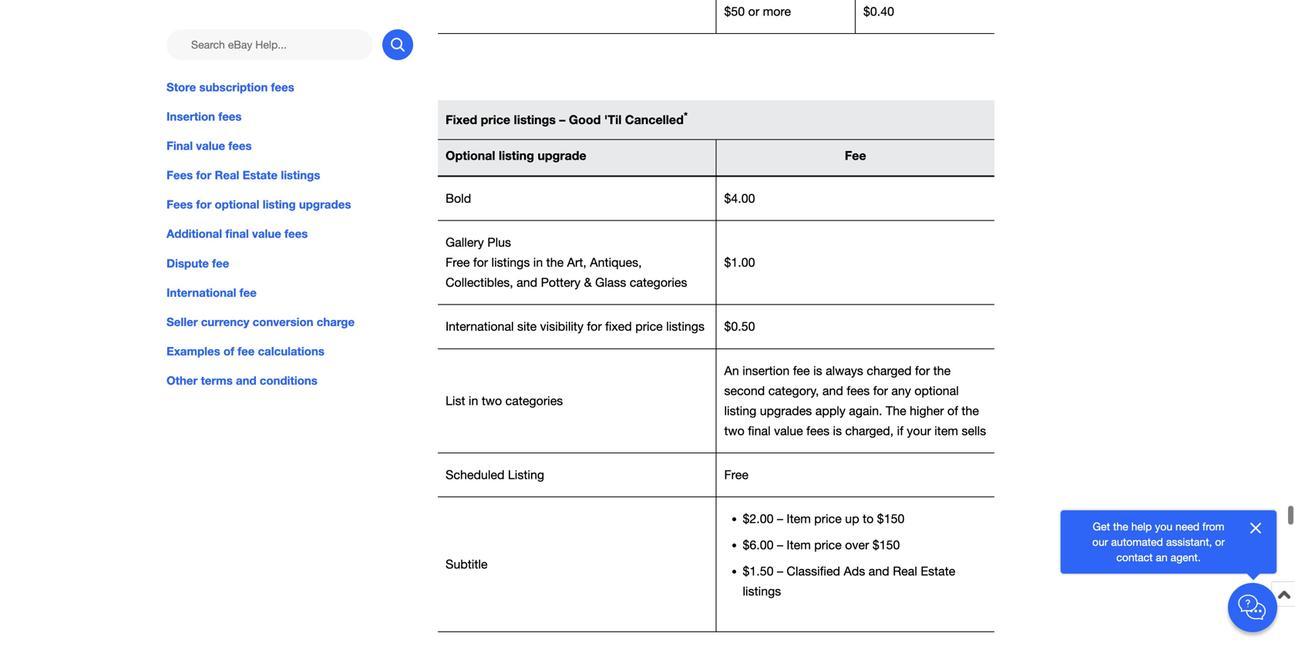 Task type: vqa. For each thing, say whether or not it's contained in the screenshot.
Guitar Parts & Accessories
no



Task type: describe. For each thing, give the bounding box(es) containing it.
an insertion fee is always charged for the second category, and fees for any optional listing upgrades apply again. the higher of the two final value fees is charged, if your item sells
[[724, 363, 986, 438]]

1 vertical spatial $150
[[873, 538, 900, 552]]

the
[[886, 404, 907, 418]]

again.
[[849, 404, 883, 418]]

of inside an insertion fee is always charged for the second category, and fees for any optional listing upgrades apply again. the higher of the two final value fees is charged, if your item sells
[[948, 404, 958, 418]]

for down final value fees
[[196, 168, 212, 182]]

fees down "apply"
[[807, 424, 830, 438]]

the up sells
[[962, 404, 979, 418]]

scheduled
[[446, 468, 505, 482]]

pottery
[[541, 275, 581, 290]]

charged
[[867, 363, 912, 378]]

fees up again.
[[847, 384, 870, 398]]

seller currency conversion charge
[[167, 315, 355, 329]]

$2.00 – item price up to $150
[[743, 512, 905, 526]]

terms
[[201, 374, 233, 387]]

other terms and conditions link
[[167, 372, 413, 389]]

fee inside "link"
[[212, 256, 229, 270]]

insertion
[[743, 363, 790, 378]]

0 vertical spatial $150
[[877, 512, 905, 526]]

listings inside $1.50 – classified ads and real estate listings
[[743, 584, 781, 599]]

for right charged
[[915, 363, 930, 378]]

site
[[517, 319, 537, 334]]

if
[[897, 424, 904, 438]]

seller
[[167, 315, 198, 329]]

over
[[845, 538, 869, 552]]

to
[[863, 512, 874, 526]]

item
[[935, 424, 959, 438]]

real inside $1.50 – classified ads and real estate listings
[[893, 564, 918, 578]]

Search eBay Help... text field
[[167, 29, 373, 60]]

price left up
[[815, 512, 842, 526]]

fees up insertion fees "link"
[[271, 80, 294, 94]]

you
[[1155, 520, 1173, 533]]

optional inside fees for optional listing upgrades link
[[215, 198, 260, 211]]

0 horizontal spatial two
[[482, 394, 502, 408]]

item for $6.00
[[787, 538, 811, 552]]

international for international site visibility for fixed price listings
[[446, 319, 514, 334]]

other
[[167, 374, 198, 387]]

two inside an insertion fee is always charged for the second category, and fees for any optional listing upgrades apply again. the higher of the two final value fees is charged, if your item sells
[[724, 424, 745, 438]]

and inside an insertion fee is always charged for the second category, and fees for any optional listing upgrades apply again. the higher of the two final value fees is charged, if your item sells
[[823, 384, 844, 398]]

international fee link
[[167, 284, 413, 301]]

0 vertical spatial upgrades
[[299, 198, 351, 211]]

0 vertical spatial or
[[748, 4, 760, 18]]

or inside get the help you need from our automated assistant, or contact an agent.
[[1215, 536, 1225, 548]]

the up higher
[[934, 363, 951, 378]]

get
[[1093, 520, 1110, 533]]

assistant,
[[1167, 536, 1213, 548]]

optional listing upgrade
[[446, 148, 587, 163]]

– for $2.00
[[777, 512, 783, 526]]

final value fees
[[167, 139, 252, 153]]

price down $2.00 – item price up to $150 on the right of page
[[815, 538, 842, 552]]

an
[[724, 363, 739, 378]]

bold
[[446, 191, 471, 205]]

up
[[845, 512, 860, 526]]

our
[[1093, 536, 1109, 548]]

the inside get the help you need from our automated assistant, or contact an agent.
[[1113, 520, 1129, 533]]

examples of fee calculations
[[167, 344, 325, 358]]

calculations
[[258, 344, 325, 358]]

international for international fee
[[167, 286, 236, 299]]

upgrades inside an insertion fee is always charged for the second category, and fees for any optional listing upgrades apply again. the higher of the two final value fees is charged, if your item sells
[[760, 404, 812, 418]]

conditions
[[260, 374, 318, 387]]

fixed
[[605, 319, 632, 334]]

fees for real estate listings
[[167, 168, 320, 182]]

$1.00
[[724, 255, 755, 270]]

second
[[724, 384, 765, 398]]

dispute fee
[[167, 256, 229, 270]]

additional final value fees
[[167, 227, 308, 241]]

always
[[826, 363, 864, 378]]

$0.50
[[724, 319, 755, 334]]

store subscription fees link
[[167, 79, 413, 96]]

$2.00
[[743, 512, 774, 526]]

higher
[[910, 404, 944, 418]]

0 vertical spatial listing
[[499, 148, 534, 163]]

for inside gallery plus free for listings in the art, antiques, collectibles, and pottery & glass categories
[[473, 255, 488, 270]]

agent.
[[1171, 551, 1201, 564]]

good
[[569, 112, 601, 127]]

estate inside $1.50 – classified ads and real estate listings
[[921, 564, 956, 578]]

listings left $0.50
[[666, 319, 705, 334]]

*
[[684, 109, 688, 122]]

fee up seller currency conversion charge
[[240, 286, 257, 299]]

of inside examples of fee calculations link
[[224, 344, 234, 358]]

need
[[1176, 520, 1200, 533]]

– for $1.50
[[777, 564, 783, 578]]

$0.40
[[864, 4, 895, 18]]

any
[[892, 384, 911, 398]]

help
[[1132, 520, 1152, 533]]

0 vertical spatial estate
[[243, 168, 278, 182]]

1 horizontal spatial is
[[833, 424, 842, 438]]

0 horizontal spatial categories
[[506, 394, 563, 408]]

final
[[167, 139, 193, 153]]

– for $6.00
[[777, 538, 783, 552]]

price right fixed
[[636, 319, 663, 334]]

fees for optional listing upgrades link
[[167, 196, 413, 213]]

examples
[[167, 344, 220, 358]]

international site visibility for fixed price listings
[[446, 319, 705, 334]]

$6.00
[[743, 538, 774, 552]]

more
[[763, 4, 791, 18]]

listing inside an insertion fee is always charged for the second category, and fees for any optional listing upgrades apply again. the higher of the two final value fees is charged, if your item sells
[[724, 404, 757, 418]]

get the help you need from our automated assistant, or contact an agent.
[[1093, 520, 1225, 564]]

insertion
[[167, 110, 215, 123]]

gallery plus free for listings in the art, antiques, collectibles, and pottery & glass categories
[[446, 235, 687, 290]]

cancelled
[[625, 112, 684, 127]]

scheduled listing
[[446, 468, 544, 482]]

listings down final value fees link
[[281, 168, 320, 182]]

upgrade
[[538, 148, 587, 163]]

fee
[[845, 148, 866, 163]]

classified
[[787, 564, 841, 578]]

glass
[[595, 275, 626, 290]]

&
[[584, 275, 592, 290]]

fixed
[[446, 112, 477, 127]]

an
[[1156, 551, 1168, 564]]

real inside fees for real estate listings link
[[215, 168, 239, 182]]



Task type: locate. For each thing, give the bounding box(es) containing it.
– right "$1.50"
[[777, 564, 783, 578]]

0 horizontal spatial free
[[446, 255, 470, 270]]

free down gallery
[[446, 255, 470, 270]]

1 vertical spatial two
[[724, 424, 745, 438]]

contact
[[1117, 551, 1153, 564]]

optional
[[446, 148, 495, 163]]

listing left upgrade
[[499, 148, 534, 163]]

listing down second
[[724, 404, 757, 418]]

1 horizontal spatial international
[[446, 319, 514, 334]]

the
[[546, 255, 564, 270], [934, 363, 951, 378], [962, 404, 979, 418], [1113, 520, 1129, 533]]

and down examples of fee calculations
[[236, 374, 257, 387]]

1 horizontal spatial listing
[[499, 148, 534, 163]]

price
[[481, 112, 511, 127], [636, 319, 663, 334], [815, 512, 842, 526], [815, 538, 842, 552]]

for left any
[[873, 384, 888, 398]]

0 horizontal spatial international
[[167, 286, 236, 299]]

final down fees for optional listing upgrades
[[225, 227, 249, 241]]

1 vertical spatial or
[[1215, 536, 1225, 548]]

2 vertical spatial listing
[[724, 404, 757, 418]]

and inside $1.50 – classified ads and real estate listings
[[869, 564, 890, 578]]

1 vertical spatial categories
[[506, 394, 563, 408]]

category,
[[769, 384, 819, 398]]

0 vertical spatial international
[[167, 286, 236, 299]]

of up item
[[948, 404, 958, 418]]

0 vertical spatial categories
[[630, 275, 687, 290]]

final
[[225, 227, 249, 241], [748, 424, 771, 438]]

art,
[[567, 255, 587, 270]]

2 vertical spatial value
[[774, 424, 803, 438]]

0 vertical spatial is
[[814, 363, 822, 378]]

listings inside gallery plus free for listings in the art, antiques, collectibles, and pottery & glass categories
[[492, 255, 530, 270]]

0 horizontal spatial or
[[748, 4, 760, 18]]

value down the category,
[[774, 424, 803, 438]]

1 vertical spatial in
[[469, 394, 478, 408]]

from
[[1203, 520, 1225, 533]]

conversion
[[253, 315, 314, 329]]

and up "apply"
[[823, 384, 844, 398]]

for left fixed
[[587, 319, 602, 334]]

– inside $1.50 – classified ads and real estate listings
[[777, 564, 783, 578]]

$6.00 – item price over $150
[[743, 538, 900, 552]]

0 vertical spatial fees
[[167, 168, 193, 182]]

1 vertical spatial upgrades
[[760, 404, 812, 418]]

plus
[[488, 235, 511, 249]]

two down second
[[724, 424, 745, 438]]

in up "pottery"
[[533, 255, 543, 270]]

$1.50 – classified ads and real estate listings
[[743, 564, 956, 599]]

free
[[446, 255, 470, 270], [724, 468, 749, 482]]

value
[[196, 139, 225, 153], [252, 227, 281, 241], [774, 424, 803, 438]]

currency
[[201, 315, 249, 329]]

1 vertical spatial international
[[446, 319, 514, 334]]

item
[[787, 512, 811, 526], [787, 538, 811, 552]]

1 vertical spatial fees
[[167, 198, 193, 211]]

categories down site
[[506, 394, 563, 408]]

in right list
[[469, 394, 478, 408]]

1 horizontal spatial free
[[724, 468, 749, 482]]

insertion fees link
[[167, 108, 413, 125]]

'til
[[604, 112, 622, 127]]

2 item from the top
[[787, 538, 811, 552]]

1 horizontal spatial real
[[893, 564, 918, 578]]

is left always
[[814, 363, 822, 378]]

– right the $6.00
[[777, 538, 783, 552]]

0 vertical spatial free
[[446, 255, 470, 270]]

charged,
[[846, 424, 894, 438]]

real
[[215, 168, 239, 182], [893, 564, 918, 578]]

1 vertical spatial listing
[[263, 198, 296, 211]]

1 vertical spatial is
[[833, 424, 842, 438]]

value down fees for optional listing upgrades
[[252, 227, 281, 241]]

value inside an insertion fee is always charged for the second category, and fees for any optional listing upgrades apply again. the higher of the two final value fees is charged, if your item sells
[[774, 424, 803, 438]]

0 horizontal spatial is
[[814, 363, 822, 378]]

fees for fees for optional listing upgrades
[[167, 198, 193, 211]]

other terms and conditions
[[167, 374, 318, 387]]

1 vertical spatial item
[[787, 538, 811, 552]]

automated
[[1111, 536, 1164, 548]]

0 vertical spatial two
[[482, 394, 502, 408]]

for up collectibles, at the top of the page
[[473, 255, 488, 270]]

1 vertical spatial final
[[748, 424, 771, 438]]

the up "pottery"
[[546, 255, 564, 270]]

– left good
[[559, 112, 566, 127]]

fees down final
[[167, 168, 193, 182]]

fee
[[212, 256, 229, 270], [240, 286, 257, 299], [238, 344, 255, 358], [793, 363, 810, 378]]

your
[[907, 424, 931, 438]]

for up additional
[[196, 198, 212, 211]]

the inside gallery plus free for listings in the art, antiques, collectibles, and pottery & glass categories
[[546, 255, 564, 270]]

0 horizontal spatial real
[[215, 168, 239, 182]]

fees for real estate listings link
[[167, 167, 413, 184]]

dispute fee link
[[167, 255, 413, 272]]

$150 right to
[[877, 512, 905, 526]]

1 horizontal spatial in
[[533, 255, 543, 270]]

international down dispute fee
[[167, 286, 236, 299]]

0 horizontal spatial value
[[196, 139, 225, 153]]

is down "apply"
[[833, 424, 842, 438]]

upgrades down fees for real estate listings link
[[299, 198, 351, 211]]

subscription
[[199, 80, 268, 94]]

of down currency
[[224, 344, 234, 358]]

insertion fees
[[167, 110, 242, 123]]

real down final value fees
[[215, 168, 239, 182]]

international down collectibles, at the top of the page
[[446, 319, 514, 334]]

estate
[[243, 168, 278, 182], [921, 564, 956, 578]]

store
[[167, 80, 196, 94]]

in inside gallery plus free for listings in the art, antiques, collectibles, and pottery & glass categories
[[533, 255, 543, 270]]

fees down store subscription fees
[[218, 110, 242, 123]]

1 item from the top
[[787, 512, 811, 526]]

or down from
[[1215, 536, 1225, 548]]

2 fees from the top
[[167, 198, 193, 211]]

0 horizontal spatial final
[[225, 227, 249, 241]]

ads
[[844, 564, 865, 578]]

1 horizontal spatial final
[[748, 424, 771, 438]]

0 horizontal spatial in
[[469, 394, 478, 408]]

2 horizontal spatial listing
[[724, 404, 757, 418]]

1 horizontal spatial two
[[724, 424, 745, 438]]

1 vertical spatial estate
[[921, 564, 956, 578]]

apply
[[816, 404, 846, 418]]

price inside fixed price listings – good 'til cancelled *
[[481, 112, 511, 127]]

optional up higher
[[915, 384, 959, 398]]

visibility
[[540, 319, 584, 334]]

sells
[[962, 424, 986, 438]]

get the help you need from our automated assistant, or contact an agent. tooltip
[[1086, 519, 1232, 565]]

free inside gallery plus free for listings in the art, antiques, collectibles, and pottery & glass categories
[[446, 255, 470, 270]]

fees up fees for real estate listings
[[228, 139, 252, 153]]

listings
[[514, 112, 556, 127], [281, 168, 320, 182], [492, 255, 530, 270], [666, 319, 705, 334], [743, 584, 781, 599]]

0 horizontal spatial optional
[[215, 198, 260, 211]]

optional inside an insertion fee is always charged for the second category, and fees for any optional listing upgrades apply again. the higher of the two final value fees is charged, if your item sells
[[915, 384, 959, 398]]

additional
[[167, 227, 222, 241]]

0 vertical spatial value
[[196, 139, 225, 153]]

or
[[748, 4, 760, 18], [1215, 536, 1225, 548]]

$50 or more
[[724, 4, 791, 18]]

1 vertical spatial real
[[893, 564, 918, 578]]

charge
[[317, 315, 355, 329]]

listings up optional listing upgrade
[[514, 112, 556, 127]]

0 horizontal spatial of
[[224, 344, 234, 358]]

0 vertical spatial of
[[224, 344, 234, 358]]

listings down plus at the top of page
[[492, 255, 530, 270]]

0 vertical spatial in
[[533, 255, 543, 270]]

1 vertical spatial free
[[724, 468, 749, 482]]

optional up additional final value fees
[[215, 198, 260, 211]]

final down second
[[748, 424, 771, 438]]

real right ads
[[893, 564, 918, 578]]

item up classified
[[787, 538, 811, 552]]

1 horizontal spatial value
[[252, 227, 281, 241]]

0 horizontal spatial estate
[[243, 168, 278, 182]]

dispute
[[167, 256, 209, 270]]

0 vertical spatial item
[[787, 512, 811, 526]]

fees for fees for real estate listings
[[167, 168, 193, 182]]

is
[[814, 363, 822, 378], [833, 424, 842, 438]]

– inside fixed price listings – good 'til cancelled *
[[559, 112, 566, 127]]

fees
[[167, 168, 193, 182], [167, 198, 193, 211]]

or right $50
[[748, 4, 760, 18]]

fees for optional listing upgrades
[[167, 198, 351, 211]]

international
[[167, 286, 236, 299], [446, 319, 514, 334]]

$1.50
[[743, 564, 774, 578]]

1 horizontal spatial of
[[948, 404, 958, 418]]

examples of fee calculations link
[[167, 343, 413, 360]]

0 horizontal spatial upgrades
[[299, 198, 351, 211]]

fees down fees for optional listing upgrades link
[[285, 227, 308, 241]]

$150
[[877, 512, 905, 526], [873, 538, 900, 552]]

item for $2.00
[[787, 512, 811, 526]]

additional final value fees link
[[167, 225, 413, 242]]

free up $2.00
[[724, 468, 749, 482]]

2 horizontal spatial value
[[774, 424, 803, 438]]

$50
[[724, 4, 745, 18]]

and left "pottery"
[[517, 275, 538, 290]]

$150 right 'over'
[[873, 538, 900, 552]]

0 vertical spatial real
[[215, 168, 239, 182]]

fee inside an insertion fee is always charged for the second category, and fees for any optional listing upgrades apply again. the higher of the two final value fees is charged, if your item sells
[[793, 363, 810, 378]]

final inside an insertion fee is always charged for the second category, and fees for any optional listing upgrades apply again. the higher of the two final value fees is charged, if your item sells
[[748, 424, 771, 438]]

listing down fees for real estate listings link
[[263, 198, 296, 211]]

and
[[517, 275, 538, 290], [236, 374, 257, 387], [823, 384, 844, 398], [869, 564, 890, 578]]

fee up international fee
[[212, 256, 229, 270]]

collectibles,
[[446, 275, 513, 290]]

store subscription fees
[[167, 80, 294, 94]]

listings down "$1.50"
[[743, 584, 781, 599]]

price right fixed at the left top
[[481, 112, 511, 127]]

two right list
[[482, 394, 502, 408]]

1 fees from the top
[[167, 168, 193, 182]]

and inside gallery plus free for listings in the art, antiques, collectibles, and pottery & glass categories
[[517, 275, 538, 290]]

0 vertical spatial optional
[[215, 198, 260, 211]]

fees up additional
[[167, 198, 193, 211]]

fees
[[271, 80, 294, 94], [218, 110, 242, 123], [228, 139, 252, 153], [285, 227, 308, 241], [847, 384, 870, 398], [807, 424, 830, 438]]

fixed price listings – good 'til cancelled *
[[446, 109, 688, 127]]

and right ads
[[869, 564, 890, 578]]

– right $2.00
[[777, 512, 783, 526]]

list in two categories
[[446, 394, 563, 408]]

the right get
[[1113, 520, 1129, 533]]

1 horizontal spatial estate
[[921, 564, 956, 578]]

categories inside gallery plus free for listings in the art, antiques, collectibles, and pottery & glass categories
[[630, 275, 687, 290]]

listing
[[499, 148, 534, 163], [263, 198, 296, 211], [724, 404, 757, 418]]

listing
[[508, 468, 544, 482]]

0 horizontal spatial listing
[[263, 198, 296, 211]]

1 vertical spatial optional
[[915, 384, 959, 398]]

1 horizontal spatial optional
[[915, 384, 959, 398]]

item up $6.00 – item price over $150 on the bottom right of the page
[[787, 512, 811, 526]]

1 horizontal spatial categories
[[630, 275, 687, 290]]

1 vertical spatial value
[[252, 227, 281, 241]]

antiques,
[[590, 255, 642, 270]]

fees inside "link"
[[218, 110, 242, 123]]

categories down antiques, at the top left
[[630, 275, 687, 290]]

1 horizontal spatial or
[[1215, 536, 1225, 548]]

fee up other terms and conditions
[[238, 344, 255, 358]]

value down insertion fees
[[196, 139, 225, 153]]

upgrades down the category,
[[760, 404, 812, 418]]

list
[[446, 394, 465, 408]]

gallery
[[446, 235, 484, 249]]

0 vertical spatial final
[[225, 227, 249, 241]]

subtitle
[[446, 557, 488, 572]]

seller currency conversion charge link
[[167, 313, 413, 330]]

listings inside fixed price listings – good 'til cancelled *
[[514, 112, 556, 127]]

fee up the category,
[[793, 363, 810, 378]]

optional
[[215, 198, 260, 211], [915, 384, 959, 398]]

1 horizontal spatial upgrades
[[760, 404, 812, 418]]

1 vertical spatial of
[[948, 404, 958, 418]]



